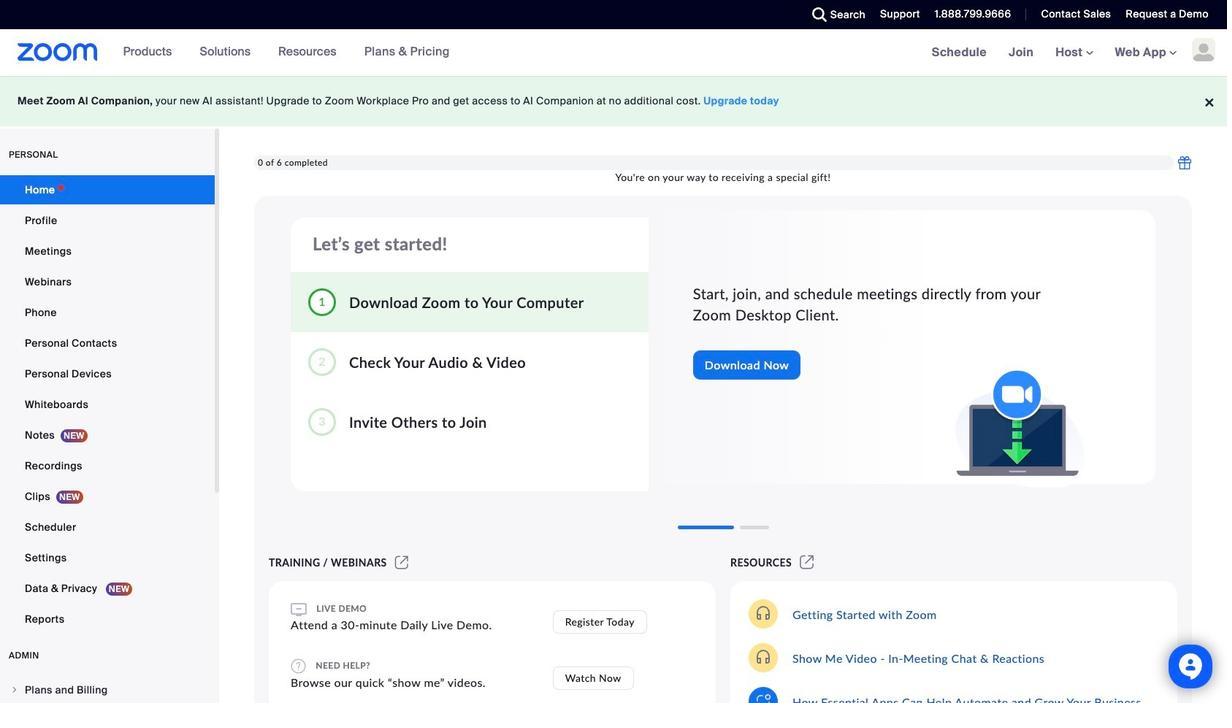 Task type: locate. For each thing, give the bounding box(es) containing it.
personal menu menu
[[0, 175, 215, 635]]

menu item
[[0, 676, 215, 703]]

right image
[[10, 686, 19, 695]]

banner
[[0, 29, 1227, 77]]

product information navigation
[[98, 29, 461, 76]]

window new image
[[393, 557, 411, 569]]

meetings navigation
[[921, 29, 1227, 77]]

footer
[[0, 76, 1227, 126]]

profile picture image
[[1192, 38, 1215, 61]]



Task type: vqa. For each thing, say whether or not it's contained in the screenshot.
window new icon
yes



Task type: describe. For each thing, give the bounding box(es) containing it.
zoom logo image
[[18, 43, 98, 61]]

window new image
[[798, 557, 816, 569]]



